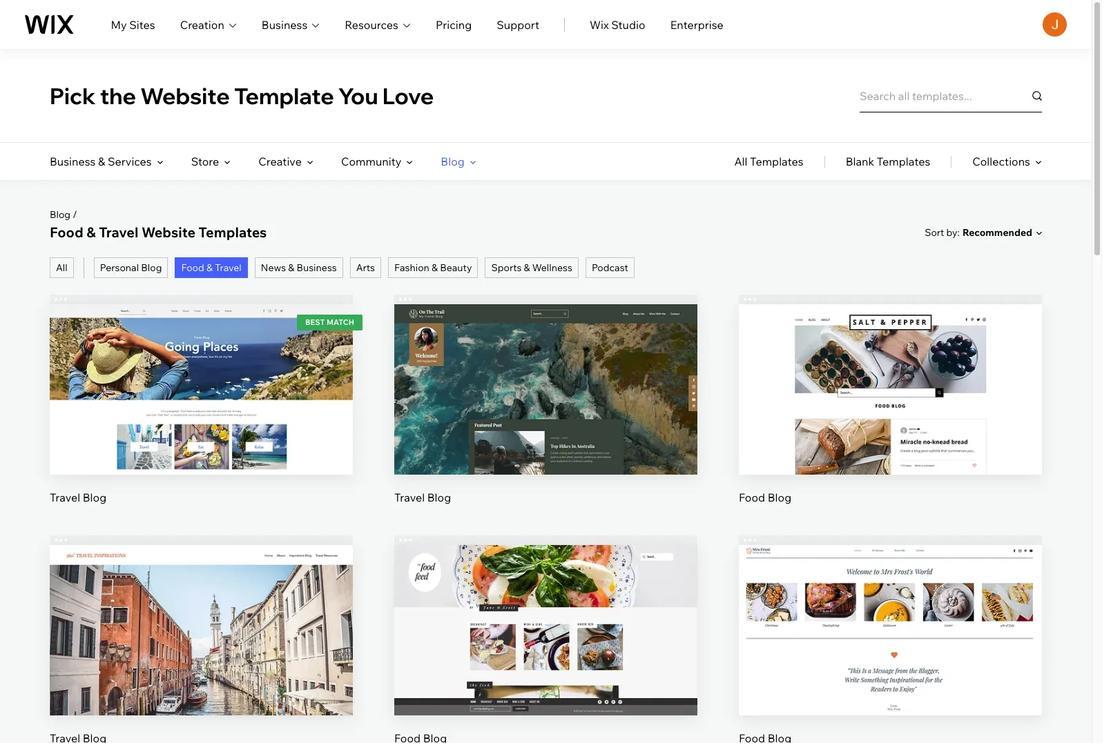 Task type: locate. For each thing, give the bounding box(es) containing it.
1 vertical spatial food
[[181, 262, 204, 274]]

sports & wellness link
[[485, 258, 579, 278]]

blog inside personal blog link
[[141, 262, 162, 274]]

templates
[[750, 155, 804, 169], [877, 155, 931, 169], [199, 224, 267, 241]]

templates for all templates
[[750, 155, 804, 169]]

generic categories element
[[735, 143, 1042, 180]]

all for all templates
[[735, 155, 748, 169]]

all
[[735, 155, 748, 169], [56, 262, 68, 274]]

personal
[[100, 262, 139, 274]]

business for business
[[262, 18, 308, 31]]

0 vertical spatial all
[[735, 155, 748, 169]]

templates inside the all templates link
[[750, 155, 804, 169]]

2 vertical spatial food
[[739, 491, 765, 505]]

1 horizontal spatial food
[[181, 262, 204, 274]]

template
[[234, 82, 334, 110]]

sports & wellness
[[491, 262, 573, 274]]

0 vertical spatial food
[[50, 224, 83, 241]]

1 horizontal spatial templates
[[750, 155, 804, 169]]

my
[[111, 18, 127, 31]]

None search field
[[860, 79, 1042, 113]]

travel blog group
[[50, 295, 353, 506], [394, 295, 698, 506], [50, 536, 353, 744]]

pick the website template you love
[[50, 82, 434, 110]]

my sites
[[111, 18, 155, 31]]

food for food & travel website templates
[[50, 224, 83, 241]]

website
[[140, 82, 230, 110], [142, 224, 196, 241]]

collections
[[973, 155, 1031, 169]]

pricing
[[436, 18, 472, 31]]

travel blog
[[50, 491, 107, 505], [394, 491, 451, 505]]

1 horizontal spatial all
[[735, 155, 748, 169]]

0 horizontal spatial all
[[56, 262, 68, 274]]

1 vertical spatial business
[[50, 155, 96, 169]]

podcast
[[592, 262, 628, 274]]

1 horizontal spatial travel blog
[[394, 491, 451, 505]]

by:
[[947, 226, 960, 239]]

business for business & services
[[50, 155, 96, 169]]

2 travel blog from the left
[[394, 491, 451, 505]]

website right the
[[140, 82, 230, 110]]

personal blog
[[100, 262, 162, 274]]

all templates link
[[735, 143, 804, 180]]

& inside categories by subject element
[[98, 155, 105, 169]]

food & travel website templates - travel blog image
[[50, 305, 353, 475], [394, 305, 698, 475], [50, 546, 353, 716]]

recommended
[[963, 227, 1033, 239]]

business button
[[262, 16, 320, 33]]

all inside generic categories "element"
[[735, 155, 748, 169]]

business inside categories by subject element
[[50, 155, 96, 169]]

business
[[262, 18, 308, 31], [50, 155, 96, 169], [297, 262, 337, 274]]

&
[[98, 155, 105, 169], [86, 224, 96, 241], [206, 262, 213, 274], [288, 262, 295, 274], [432, 262, 438, 274], [524, 262, 530, 274]]

edit
[[191, 362, 212, 376], [536, 362, 556, 376], [880, 362, 901, 376], [191, 603, 212, 617], [536, 603, 556, 617], [880, 603, 901, 617]]

0 horizontal spatial food
[[50, 224, 83, 241]]

creative
[[259, 155, 302, 169]]

Search search field
[[860, 79, 1042, 113]]

beauty
[[440, 262, 472, 274]]

enterprise link
[[670, 16, 724, 33]]

food & travel website templates - food blog image
[[739, 305, 1042, 475], [394, 546, 698, 716], [739, 546, 1042, 716]]

wix studio
[[590, 18, 646, 31]]

services
[[108, 155, 152, 169]]

news & business link
[[255, 258, 343, 278]]

the
[[100, 82, 136, 110]]

2 horizontal spatial food
[[739, 491, 765, 505]]

my sites link
[[111, 16, 155, 33]]

templates inside blank templates link
[[877, 155, 931, 169]]

view button
[[169, 400, 234, 433], [513, 400, 579, 433], [858, 400, 924, 433], [169, 641, 234, 674], [513, 641, 579, 674], [858, 641, 924, 674]]

travel
[[99, 224, 138, 241], [215, 262, 242, 274], [50, 491, 80, 505], [394, 491, 425, 505]]

blank
[[846, 155, 875, 169]]

0 vertical spatial business
[[262, 18, 308, 31]]

fashion
[[394, 262, 430, 274]]

1 vertical spatial all
[[56, 262, 68, 274]]

view
[[189, 409, 214, 423], [533, 409, 559, 423], [878, 409, 904, 423], [189, 650, 214, 664], [533, 650, 559, 664], [878, 650, 904, 664]]

support link
[[497, 16, 539, 33]]

arts
[[356, 262, 375, 274]]

blog
[[441, 155, 465, 169], [50, 209, 71, 221], [141, 262, 162, 274], [83, 491, 107, 505], [427, 491, 451, 505], [768, 491, 792, 505]]

templates for blank templates
[[877, 155, 931, 169]]

fashion & beauty link
[[388, 258, 478, 278]]

food blog
[[739, 491, 792, 505]]

food blog group
[[739, 295, 1042, 506], [394, 536, 698, 744], [739, 536, 1042, 744]]

2 horizontal spatial templates
[[877, 155, 931, 169]]

store
[[191, 155, 219, 169]]

personal blog link
[[94, 258, 168, 278]]

edit button
[[169, 353, 234, 386], [513, 353, 579, 386], [858, 353, 924, 386], [169, 594, 234, 627], [513, 594, 579, 627], [858, 594, 924, 627]]

business inside popup button
[[262, 18, 308, 31]]

/
[[73, 209, 77, 221]]

& for food & travel website templates
[[86, 224, 96, 241]]

website up personal blog
[[142, 224, 196, 241]]

0 horizontal spatial travel blog
[[50, 491, 107, 505]]

food & travel website templates
[[50, 224, 267, 241]]

sites
[[129, 18, 155, 31]]

food
[[50, 224, 83, 241], [181, 262, 204, 274], [739, 491, 765, 505]]



Task type: vqa. For each thing, say whether or not it's contained in the screenshot.
Templates
yes



Task type: describe. For each thing, give the bounding box(es) containing it.
resources
[[345, 18, 398, 31]]

pick
[[50, 82, 96, 110]]

business & services
[[50, 155, 152, 169]]

0 horizontal spatial templates
[[199, 224, 267, 241]]

food for food blog
[[739, 491, 765, 505]]

studio
[[612, 18, 646, 31]]

news & business
[[261, 262, 337, 274]]

fashion & beauty
[[394, 262, 472, 274]]

food & travel link
[[175, 258, 248, 278]]

enterprise
[[670, 18, 724, 31]]

wix studio link
[[590, 16, 646, 33]]

resources button
[[345, 16, 411, 33]]

creation button
[[180, 16, 237, 33]]

sports
[[491, 262, 522, 274]]

you
[[338, 82, 378, 110]]

food & travel
[[181, 262, 242, 274]]

wix
[[590, 18, 609, 31]]

news
[[261, 262, 286, 274]]

support
[[497, 18, 539, 31]]

1 vertical spatial website
[[142, 224, 196, 241]]

& for sports & wellness
[[524, 262, 530, 274]]

& for food & travel
[[206, 262, 213, 274]]

categories by subject element
[[50, 143, 476, 180]]

& for fashion & beauty
[[432, 262, 438, 274]]

blog inside categories by subject element
[[441, 155, 465, 169]]

creation
[[180, 18, 224, 31]]

0 vertical spatial website
[[140, 82, 230, 110]]

podcast link
[[586, 258, 635, 278]]

all for all
[[56, 262, 68, 274]]

blank templates
[[846, 155, 931, 169]]

profile image image
[[1043, 12, 1067, 37]]

community
[[341, 155, 402, 169]]

blog /
[[50, 209, 77, 221]]

all link
[[50, 258, 74, 278]]

categories. use the left and right arrow keys to navigate the menu element
[[0, 143, 1092, 180]]

sort by:
[[925, 226, 960, 239]]

& for news & business
[[288, 262, 295, 274]]

pricing link
[[436, 16, 472, 33]]

& for business & services
[[98, 155, 105, 169]]

sort
[[925, 226, 945, 239]]

food for food & travel
[[181, 262, 204, 274]]

arts link
[[350, 258, 381, 278]]

all templates
[[735, 155, 804, 169]]

blank templates link
[[846, 143, 931, 180]]

2 vertical spatial business
[[297, 262, 337, 274]]

love
[[383, 82, 434, 110]]

1 travel blog from the left
[[50, 491, 107, 505]]

wellness
[[532, 262, 573, 274]]

blog link
[[50, 209, 71, 221]]



